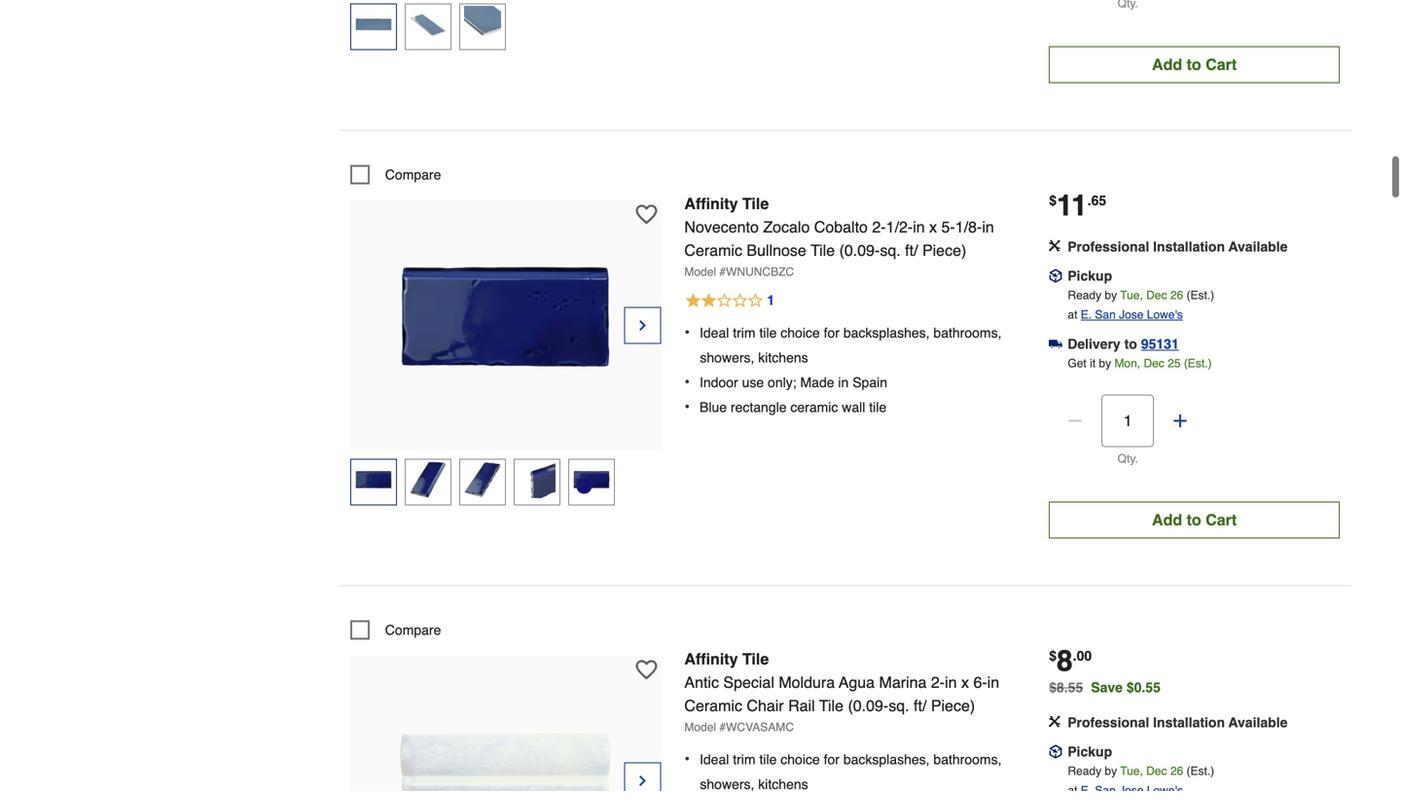 Task type: locate. For each thing, give the bounding box(es) containing it.
showers,
[[700, 350, 755, 365], [700, 777, 755, 791]]

piece) down 5-
[[923, 241, 967, 259]]

professional installation available for antic special moldura agua marina 2-in x 6-in ceramic chair rail tile (0.09-sq. ft/ piece)
[[1068, 715, 1288, 730]]

affinity up the antic at the bottom
[[685, 650, 738, 668]]

zocalo
[[763, 218, 810, 236]]

tue,
[[1121, 288, 1143, 302], [1121, 764, 1143, 778]]

bathrooms, inside • ideal trim tile choice for backsplashes, bathrooms, showers, kitchens • indoor use only; made in spain • blue rectangle ceramic wall tile
[[934, 325, 1002, 341]]

2 vertical spatial by
[[1105, 764, 1117, 778]]

1 model from the top
[[685, 265, 716, 279]]

dec inside ready by tue, dec 26 (est.) at e. san jose lowe's
[[1147, 288, 1167, 302]]

2 for from the top
[[824, 752, 840, 767]]

0 vertical spatial cart
[[1206, 55, 1237, 73]]

tile
[[760, 325, 777, 341], [869, 400, 887, 415], [760, 752, 777, 767]]

1 horizontal spatial 2-
[[931, 673, 945, 691]]

1 vertical spatial ready
[[1068, 764, 1102, 778]]

ceramic
[[685, 241, 743, 259], [685, 697, 743, 715]]

0 vertical spatial kitchens
[[759, 350, 809, 365]]

tile right the rail
[[819, 697, 844, 715]]

heart outline image for novecento zocalo cobalto 2-1/2-in x 5-1/8-in ceramic bullnose tile (0.09-sq. ft/ piece)
[[636, 204, 657, 225]]

tile up zocalo
[[743, 195, 769, 213]]

professional down the save at the right bottom
[[1068, 715, 1150, 730]]

heart outline image for antic special moldura agua marina 2-in x 6-in ceramic chair rail tile (0.09-sq. ft/ piece)
[[636, 659, 657, 681]]

2- right marina
[[931, 673, 945, 691]]

1 vertical spatial piece)
[[931, 697, 975, 715]]

model down the antic at the bottom
[[685, 721, 716, 734]]

0 vertical spatial model
[[685, 265, 716, 279]]

2 available from the top
[[1229, 715, 1288, 730]]

0 vertical spatial professional installation available
[[1068, 239, 1288, 254]]

jose
[[1119, 308, 1144, 322]]

2 bathrooms, from the top
[[934, 752, 1002, 767]]

0 vertical spatial add to cart
[[1152, 55, 1237, 73]]

1 vertical spatial tue,
[[1121, 764, 1143, 778]]

0 horizontal spatial x
[[930, 218, 937, 236]]

backsplashes, inside • ideal trim tile choice for backsplashes, bathrooms, showers, kitchens • indoor use only; made in spain • blue rectangle ceramic wall tile
[[844, 325, 930, 341]]

backsplashes, down marina
[[844, 752, 930, 767]]

$ left .65
[[1049, 193, 1057, 208]]

ft/ inside affinity tile antic special moldura agua marina 2-in x 6-in ceramic chair rail tile (0.09-sq. ft/ piece) model # wcvasamc
[[914, 697, 927, 715]]

at
[[1068, 308, 1078, 322]]

professional
[[1068, 239, 1150, 254], [1068, 715, 1150, 730]]

2 model from the top
[[685, 721, 716, 734]]

0 vertical spatial add
[[1152, 55, 1183, 73]]

professional installation available up ready by tue, dec 26 (est.) at e. san jose lowe's
[[1068, 239, 1288, 254]]

0 vertical spatial professional
[[1068, 239, 1150, 254]]

0 vertical spatial piece)
[[923, 241, 967, 259]]

thumbnail image
[[355, 6, 392, 43], [410, 6, 447, 43], [464, 6, 501, 43], [355, 461, 392, 498], [410, 461, 447, 498], [464, 461, 501, 498], [519, 461, 556, 498], [573, 461, 610, 498]]

trim down wcvasamc
[[733, 752, 756, 767]]

1 vertical spatial trim
[[733, 752, 756, 767]]

ready for ready by tue, dec 26 (est.) at e. san jose lowe's
[[1068, 288, 1102, 302]]

1 $ from the top
[[1049, 193, 1057, 208]]

chevron right image
[[635, 316, 651, 335], [635, 771, 651, 791]]

0 vertical spatial for
[[824, 325, 840, 341]]

trim inside • ideal trim tile choice for backsplashes, bathrooms, showers, kitchens
[[733, 752, 756, 767]]

1 compare from the top
[[385, 167, 441, 182]]

bathrooms,
[[934, 325, 1002, 341], [934, 752, 1002, 767]]

8
[[1057, 644, 1073, 678]]

1 choice from the top
[[781, 325, 820, 341]]

choice
[[781, 325, 820, 341], [781, 752, 820, 767]]

(0.09-
[[840, 241, 880, 259], [848, 697, 889, 715]]

tile up special
[[743, 650, 769, 668]]

dec
[[1147, 288, 1167, 302], [1144, 357, 1165, 370], [1147, 764, 1167, 778]]

ideal inside • ideal trim tile choice for backsplashes, bathrooms, showers, kitchens
[[700, 752, 729, 767]]

trim
[[733, 325, 756, 341], [733, 752, 756, 767]]

in left $8.55
[[988, 673, 1000, 691]]

0 vertical spatial 26
[[1171, 288, 1184, 302]]

1 vertical spatial x
[[962, 673, 969, 691]]

ideal for • ideal trim tile choice for backsplashes, bathrooms, showers, kitchens
[[700, 752, 729, 767]]

1 pickup image from the top
[[1049, 269, 1063, 283]]

ft/ down 1/2-
[[905, 241, 918, 259]]

(est.) for ready by tue, dec 26 (est.)
[[1187, 764, 1215, 778]]

1 vertical spatial gallery item 0 image
[[399, 665, 613, 791]]

professional installation available
[[1068, 239, 1288, 254], [1068, 715, 1288, 730]]

piece)
[[923, 241, 967, 259], [931, 697, 975, 715]]

tile inside • ideal trim tile choice for backsplashes, bathrooms, showers, kitchens
[[760, 752, 777, 767]]

kitchens
[[759, 350, 809, 365], [759, 777, 809, 791]]

0 vertical spatial tile
[[760, 325, 777, 341]]

1/8-
[[956, 218, 982, 236]]

kitchens inside • ideal trim tile choice for backsplashes, bathrooms, showers, kitchens
[[759, 777, 809, 791]]

bathrooms, inside • ideal trim tile choice for backsplashes, bathrooms, showers, kitchens
[[934, 752, 1002, 767]]

4 • from the top
[[685, 750, 690, 768]]

• left indoor
[[685, 373, 690, 391]]

chevron right image for 2nd gallery item 0 image from the bottom
[[635, 316, 651, 335]]

1 vertical spatial 26
[[1171, 764, 1184, 778]]

for for • ideal trim tile choice for backsplashes, bathrooms, showers, kitchens
[[824, 752, 840, 767]]

2 choice from the top
[[781, 752, 820, 767]]

ft/ down marina
[[914, 697, 927, 715]]

1 vertical spatial backsplashes,
[[844, 752, 930, 767]]

1 installation from the top
[[1154, 239, 1225, 254]]

2 pickup from the top
[[1068, 744, 1113, 760]]

1 vertical spatial for
[[824, 752, 840, 767]]

0 vertical spatial bathrooms,
[[934, 325, 1002, 341]]

(est.)
[[1187, 288, 1215, 302], [1184, 357, 1212, 370], [1187, 764, 1215, 778]]

$ inside $ 11 .65
[[1049, 193, 1057, 208]]

0 vertical spatial ready
[[1068, 288, 1102, 302]]

1 vertical spatial pickup
[[1068, 744, 1113, 760]]

2 chevron right image from the top
[[635, 771, 651, 791]]

1 vertical spatial heart outline image
[[636, 659, 657, 681]]

pickup image
[[1049, 269, 1063, 283], [1049, 745, 1063, 759]]

0 vertical spatial pickup
[[1068, 268, 1113, 284]]

affinity up novecento
[[685, 195, 738, 213]]

1 add to cart from the top
[[1152, 55, 1237, 73]]

minus image
[[1066, 411, 1085, 431]]

pickup image down assembly icon
[[1049, 745, 1063, 759]]

wnuncbzc
[[726, 265, 794, 279]]

model
[[685, 265, 716, 279], [685, 721, 716, 734]]

model up 2 stars image
[[685, 265, 716, 279]]

bathrooms, for • ideal trim tile choice for backsplashes, bathrooms, showers, kitchens • indoor use only; made in spain • blue rectangle ceramic wall tile
[[934, 325, 1002, 341]]

26 inside ready by tue, dec 26 (est.) at e. san jose lowe's
[[1171, 288, 1184, 302]]

available for antic special moldura agua marina 2-in x 6-in ceramic chair rail tile (0.09-sq. ft/ piece)
[[1229, 715, 1288, 730]]

(est.) inside ready by tue, dec 26 (est.) at e. san jose lowe's
[[1187, 288, 1215, 302]]

$
[[1049, 193, 1057, 208], [1049, 648, 1057, 664]]

2 ceramic from the top
[[685, 697, 743, 715]]

for down affinity tile antic special moldura agua marina 2-in x 6-in ceramic chair rail tile (0.09-sq. ft/ piece) model # wcvasamc
[[824, 752, 840, 767]]

1 vertical spatial 2-
[[931, 673, 945, 691]]

affinity inside the affinity tile novecento zocalo cobalto 2-1/2-in x 5-1/8-in ceramic bullnose tile (0.09-sq. ft/ piece) model # wnuncbzc
[[685, 195, 738, 213]]

0 vertical spatial to
[[1187, 55, 1202, 73]]

1 ideal from the top
[[700, 325, 729, 341]]

2- inside the affinity tile novecento zocalo cobalto 2-1/2-in x 5-1/8-in ceramic bullnose tile (0.09-sq. ft/ piece) model # wnuncbzc
[[872, 218, 886, 236]]

1 vertical spatial add to cart button
[[1049, 502, 1340, 539]]

1 vertical spatial installation
[[1154, 715, 1225, 730]]

it
[[1090, 357, 1096, 370]]

0 vertical spatial (est.)
[[1187, 288, 1215, 302]]

to
[[1187, 55, 1202, 73], [1125, 336, 1138, 352], [1187, 511, 1202, 529]]

sq. down marina
[[889, 697, 910, 715]]

2 backsplashes, from the top
[[844, 752, 930, 767]]

1 kitchens from the top
[[759, 350, 809, 365]]

gallery item 0 image
[[399, 210, 613, 424], [399, 665, 613, 791]]

ready
[[1068, 288, 1102, 302], [1068, 764, 1102, 778]]

kitchens up only;
[[759, 350, 809, 365]]

bathrooms, left 'truck filled' "image"
[[934, 325, 1002, 341]]

2 stars image
[[685, 289, 776, 313]]

2 professional from the top
[[1068, 715, 1150, 730]]

1 chevron right image from the top
[[635, 316, 651, 335]]

0 vertical spatial 2-
[[872, 218, 886, 236]]

ceramic inside the affinity tile novecento zocalo cobalto 2-1/2-in x 5-1/8-in ceramic bullnose tile (0.09-sq. ft/ piece) model # wnuncbzc
[[685, 241, 743, 259]]

1 affinity from the top
[[685, 195, 738, 213]]

1 vertical spatial ft/
[[914, 697, 927, 715]]

2 ideal from the top
[[700, 752, 729, 767]]

1 ready from the top
[[1068, 288, 1102, 302]]

0 vertical spatial ft/
[[905, 241, 918, 259]]

2- inside affinity tile antic special moldura agua marina 2-in x 6-in ceramic chair rail tile (0.09-sq. ft/ piece) model # wcvasamc
[[931, 673, 945, 691]]

ready down $8.55
[[1068, 764, 1102, 778]]

get it by mon, dec 25 (est.)
[[1068, 357, 1212, 370]]

0 vertical spatial x
[[930, 218, 937, 236]]

2 add to cart from the top
[[1152, 511, 1237, 529]]

0 vertical spatial gallery item 0 image
[[399, 210, 613, 424]]

2 add from the top
[[1152, 511, 1183, 529]]

trim for • ideal trim tile choice for backsplashes, bathrooms, showers, kitchens
[[733, 752, 756, 767]]

add
[[1152, 55, 1183, 73], [1152, 511, 1183, 529]]

1 for from the top
[[824, 325, 840, 341]]

dec up lowe's
[[1147, 288, 1167, 302]]

backsplashes, for • ideal trim tile choice for backsplashes, bathrooms, showers, kitchens • indoor use only; made in spain • blue rectangle ceramic wall tile
[[844, 325, 930, 341]]

2 26 from the top
[[1171, 764, 1184, 778]]

26
[[1171, 288, 1184, 302], [1171, 764, 1184, 778]]

backsplashes, inside • ideal trim tile choice for backsplashes, bathrooms, showers, kitchens
[[844, 752, 930, 767]]

pickup image down assembly image
[[1049, 269, 1063, 283]]

1 vertical spatial professional installation available
[[1068, 715, 1288, 730]]

compare inside the 5014036219 element
[[385, 622, 441, 638]]

plus image
[[1171, 411, 1191, 431]]

ceramic inside affinity tile antic special moldura agua marina 2-in x 6-in ceramic chair rail tile (0.09-sq. ft/ piece) model # wcvasamc
[[685, 697, 743, 715]]

2 vertical spatial tile
[[760, 752, 777, 767]]

1 professional installation available from the top
[[1068, 239, 1288, 254]]

heart outline image left novecento
[[636, 204, 657, 225]]

for
[[824, 325, 840, 341], [824, 752, 840, 767]]

1 vertical spatial compare
[[385, 622, 441, 638]]

# down special
[[720, 721, 726, 734]]

pickup up the e.
[[1068, 268, 1113, 284]]

wcvasamc
[[726, 721, 794, 734]]

ready up the e.
[[1068, 288, 1102, 302]]

#
[[720, 265, 726, 279], [720, 721, 726, 734]]

by inside ready by tue, dec 26 (est.) at e. san jose lowe's
[[1105, 288, 1117, 302]]

95131
[[1142, 336, 1179, 352]]

1 vertical spatial chevron right image
[[635, 771, 651, 791]]

sq. down 1/2-
[[880, 241, 901, 259]]

installation
[[1154, 239, 1225, 254], [1154, 715, 1225, 730]]

professional down .65
[[1068, 239, 1150, 254]]

showers, down wcvasamc
[[700, 777, 755, 791]]

$ inside the $ 8 .00
[[1049, 648, 1057, 664]]

(0.09- down the cobalto
[[840, 241, 880, 259]]

0 vertical spatial heart outline image
[[636, 204, 657, 225]]

by up san
[[1105, 288, 1117, 302]]

ft/
[[905, 241, 918, 259], [914, 697, 927, 715]]

1 vertical spatial $
[[1049, 648, 1057, 664]]

2 vertical spatial dec
[[1147, 764, 1167, 778]]

ceramic down novecento
[[685, 241, 743, 259]]

1 ceramic from the top
[[685, 241, 743, 259]]

1 vertical spatial sq.
[[889, 697, 910, 715]]

2 professional installation available from the top
[[1068, 715, 1288, 730]]

bathrooms, down "6-"
[[934, 752, 1002, 767]]

choice down wcvasamc
[[781, 752, 820, 767]]

use
[[742, 375, 764, 390]]

1 pickup from the top
[[1068, 268, 1113, 284]]

2 add to cart button from the top
[[1049, 502, 1340, 539]]

2 ready from the top
[[1068, 764, 1102, 778]]

x left 5-
[[930, 218, 937, 236]]

2 vertical spatial (est.)
[[1187, 764, 1215, 778]]

cobalto
[[814, 218, 868, 236]]

0 vertical spatial backsplashes,
[[844, 325, 930, 341]]

1 vertical spatial model
[[685, 721, 716, 734]]

pickup
[[1068, 268, 1113, 284], [1068, 744, 1113, 760]]

affinity
[[685, 195, 738, 213], [685, 650, 738, 668]]

tile down wcvasamc
[[760, 752, 777, 767]]

ideal
[[700, 325, 729, 341], [700, 752, 729, 767]]

delivery
[[1068, 336, 1121, 352]]

1 tue, from the top
[[1121, 288, 1143, 302]]

tile down 1
[[760, 325, 777, 341]]

spain
[[853, 375, 888, 390]]

0 vertical spatial available
[[1229, 239, 1288, 254]]

0 vertical spatial ideal
[[700, 325, 729, 341]]

0 vertical spatial compare
[[385, 167, 441, 182]]

1 vertical spatial #
[[720, 721, 726, 734]]

1 vertical spatial pickup image
[[1049, 745, 1063, 759]]

blue
[[700, 400, 727, 415]]

sq. inside the affinity tile novecento zocalo cobalto 2-1/2-in x 5-1/8-in ceramic bullnose tile (0.09-sq. ft/ piece) model # wnuncbzc
[[880, 241, 901, 259]]

x inside affinity tile antic special moldura agua marina 2-in x 6-in ceramic chair rail tile (0.09-sq. ft/ piece) model # wcvasamc
[[962, 673, 969, 691]]

add to cart
[[1152, 55, 1237, 73], [1152, 511, 1237, 529]]

tile
[[743, 195, 769, 213], [811, 241, 835, 259], [743, 650, 769, 668], [819, 697, 844, 715]]

x
[[930, 218, 937, 236], [962, 673, 969, 691]]

piece) down "6-"
[[931, 697, 975, 715]]

ceramic for antic
[[685, 697, 743, 715]]

• down the antic at the bottom
[[685, 750, 690, 768]]

choice inside • ideal trim tile choice for backsplashes, bathrooms, showers, kitchens
[[781, 752, 820, 767]]

2- right the cobalto
[[872, 218, 886, 236]]

0 vertical spatial sq.
[[880, 241, 901, 259]]

1 vertical spatial choice
[[781, 752, 820, 767]]

0 vertical spatial (0.09-
[[840, 241, 880, 259]]

1 vertical spatial kitchens
[[759, 777, 809, 791]]

tile right 'wall'
[[869, 400, 887, 415]]

showers, up indoor
[[700, 350, 755, 365]]

2 installation from the top
[[1154, 715, 1225, 730]]

2 affinity from the top
[[685, 650, 738, 668]]

pickup up ready by tue, dec 26 (est.)
[[1068, 744, 1113, 760]]

0 vertical spatial add to cart button
[[1049, 46, 1340, 83]]

2 tue, from the top
[[1121, 764, 1143, 778]]

ready by tue, dec 26 (est.) at e. san jose lowe's
[[1068, 288, 1215, 322]]

wall
[[842, 400, 866, 415]]

showers, inside • ideal trim tile choice for backsplashes, bathrooms, showers, kitchens
[[700, 777, 755, 791]]

1 vertical spatial affinity
[[685, 650, 738, 668]]

(0.09- down agua
[[848, 697, 889, 715]]

kitchens inside • ideal trim tile choice for backsplashes, bathrooms, showers, kitchens • indoor use only; made in spain • blue rectangle ceramic wall tile
[[759, 350, 809, 365]]

1 button
[[685, 289, 1026, 313]]

2 pickup image from the top
[[1049, 745, 1063, 759]]

1/2-
[[886, 218, 913, 236]]

assembly image
[[1049, 240, 1061, 251]]

tue, down $0.55
[[1121, 764, 1143, 778]]

choice inside • ideal trim tile choice for backsplashes, bathrooms, showers, kitchens • indoor use only; made in spain • blue rectangle ceramic wall tile
[[781, 325, 820, 341]]

dec left 25
[[1144, 357, 1165, 370]]

1 vertical spatial showers,
[[700, 777, 755, 791]]

available
[[1229, 239, 1288, 254], [1229, 715, 1288, 730]]

by down the save at the right bottom
[[1105, 764, 1117, 778]]

1 vertical spatial professional
[[1068, 715, 1150, 730]]

• down 2 stars image
[[685, 323, 690, 341]]

26 for ready by tue, dec 26 (est.) at e. san jose lowe's
[[1171, 288, 1184, 302]]

kitchens for • ideal trim tile choice for backsplashes, bathrooms, showers, kitchens • indoor use only; made in spain • blue rectangle ceramic wall tile
[[759, 350, 809, 365]]

ideal inside • ideal trim tile choice for backsplashes, bathrooms, showers, kitchens • indoor use only; made in spain • blue rectangle ceramic wall tile
[[700, 325, 729, 341]]

0 vertical spatial ceramic
[[685, 241, 743, 259]]

1 vertical spatial available
[[1229, 715, 1288, 730]]

0 vertical spatial affinity
[[685, 195, 738, 213]]

heart outline image
[[636, 204, 657, 225], [636, 659, 657, 681]]

moldura
[[779, 673, 835, 691]]

5-
[[942, 218, 956, 236]]

0 vertical spatial installation
[[1154, 239, 1225, 254]]

compare
[[385, 167, 441, 182], [385, 622, 441, 638]]

trim down 2 stars image
[[733, 325, 756, 341]]

ideal down 2 stars image
[[700, 325, 729, 341]]

2 vertical spatial to
[[1187, 511, 1202, 529]]

dec down $0.55
[[1147, 764, 1167, 778]]

e.
[[1081, 308, 1092, 322]]

professional installation available down $0.55
[[1068, 715, 1288, 730]]

0 vertical spatial $
[[1049, 193, 1057, 208]]

chair
[[747, 697, 784, 715]]

2 showers, from the top
[[700, 777, 755, 791]]

2 $ from the top
[[1049, 648, 1057, 664]]

0 vertical spatial tue,
[[1121, 288, 1143, 302]]

2 cart from the top
[[1206, 511, 1237, 529]]

professional installation available for novecento zocalo cobalto 2-1/2-in x 5-1/8-in ceramic bullnose tile (0.09-sq. ft/ piece)
[[1068, 239, 1288, 254]]

in right made
[[838, 375, 849, 390]]

ready by tue, dec 26 (est.)
[[1068, 764, 1215, 778]]

0 vertical spatial dec
[[1147, 288, 1167, 302]]

0 vertical spatial chevron right image
[[635, 316, 651, 335]]

heart outline image left the antic at the bottom
[[636, 659, 657, 681]]

compare inside 5014036233 element
[[385, 167, 441, 182]]

ideal down wcvasamc
[[700, 752, 729, 767]]

by right it
[[1099, 357, 1112, 370]]

ceramic down the antic at the bottom
[[685, 697, 743, 715]]

backsplashes,
[[844, 325, 930, 341], [844, 752, 930, 767]]

0 vertical spatial choice
[[781, 325, 820, 341]]

1 vertical spatial add
[[1152, 511, 1183, 529]]

only;
[[768, 375, 797, 390]]

trim inside • ideal trim tile choice for backsplashes, bathrooms, showers, kitchens • indoor use only; made in spain • blue rectangle ceramic wall tile
[[733, 325, 756, 341]]

for inside • ideal trim tile choice for backsplashes, bathrooms, showers, kitchens • indoor use only; made in spain • blue rectangle ceramic wall tile
[[824, 325, 840, 341]]

2 trim from the top
[[733, 752, 756, 767]]

2 # from the top
[[720, 721, 726, 734]]

1 available from the top
[[1229, 239, 1288, 254]]

qty.
[[1118, 452, 1139, 466]]

professional for novecento zocalo cobalto 2-1/2-in x 5-1/8-in ceramic bullnose tile (0.09-sq. ft/ piece)
[[1068, 239, 1150, 254]]

1 vertical spatial bathrooms,
[[934, 752, 1002, 767]]

0 vertical spatial trim
[[733, 325, 756, 341]]

cart
[[1206, 55, 1237, 73], [1206, 511, 1237, 529]]

1 bathrooms, from the top
[[934, 325, 1002, 341]]

truck filled image
[[1049, 337, 1063, 351]]

1 vertical spatial cart
[[1206, 511, 1237, 529]]

affinity inside affinity tile antic special moldura agua marina 2-in x 6-in ceramic chair rail tile (0.09-sq. ft/ piece) model # wcvasamc
[[685, 650, 738, 668]]

add to cart button
[[1049, 46, 1340, 83], [1049, 502, 1340, 539]]

$ 8 .00
[[1049, 644, 1092, 678]]

1 cart from the top
[[1206, 55, 1237, 73]]

0 horizontal spatial 2-
[[872, 218, 886, 236]]

1 horizontal spatial x
[[962, 673, 969, 691]]

tue, for at
[[1121, 288, 1143, 302]]

1 # from the top
[[720, 265, 726, 279]]

installation down $0.55
[[1154, 715, 1225, 730]]

2-
[[872, 218, 886, 236], [931, 673, 945, 691]]

in left "6-"
[[945, 673, 957, 691]]

dec for tue, dec 26
[[1147, 764, 1167, 778]]

2 compare from the top
[[385, 622, 441, 638]]

1 trim from the top
[[733, 325, 756, 341]]

1 26 from the top
[[1171, 288, 1184, 302]]

backsplashes, down '1' button
[[844, 325, 930, 341]]

sq.
[[880, 241, 901, 259], [889, 697, 910, 715]]

kitchens down wcvasamc
[[759, 777, 809, 791]]

2 heart outline image from the top
[[636, 659, 657, 681]]

• left blue at the bottom
[[685, 398, 690, 416]]

0 vertical spatial #
[[720, 265, 726, 279]]

by for at
[[1105, 288, 1117, 302]]

choice up made
[[781, 325, 820, 341]]

1 vertical spatial ceramic
[[685, 697, 743, 715]]

$ left the .00 on the right of the page
[[1049, 648, 1057, 664]]

ready inside ready by tue, dec 26 (est.) at e. san jose lowe's
[[1068, 288, 1102, 302]]

tile for • ideal trim tile choice for backsplashes, bathrooms, showers, kitchens
[[760, 752, 777, 767]]

tue, up e. san jose lowe's "button"
[[1121, 288, 1143, 302]]

showers, inside • ideal trim tile choice for backsplashes, bathrooms, showers, kitchens • indoor use only; made in spain • blue rectangle ceramic wall tile
[[700, 350, 755, 365]]

for down '1' button
[[824, 325, 840, 341]]

1 vertical spatial add to cart
[[1152, 511, 1237, 529]]

2 kitchens from the top
[[759, 777, 809, 791]]

1 showers, from the top
[[700, 350, 755, 365]]

# up 2 stars image
[[720, 265, 726, 279]]

1 vertical spatial ideal
[[700, 752, 729, 767]]

5014036233 element
[[350, 165, 441, 184]]

0 vertical spatial pickup image
[[1049, 269, 1063, 283]]

0 vertical spatial by
[[1105, 288, 1117, 302]]

1 heart outline image from the top
[[636, 204, 657, 225]]

tue, inside ready by tue, dec 26 (est.) at e. san jose lowe's
[[1121, 288, 1143, 302]]

$ 11 .65
[[1049, 189, 1107, 222]]

for inside • ideal trim tile choice for backsplashes, bathrooms, showers, kitchens
[[824, 752, 840, 767]]

x left "6-"
[[962, 673, 969, 691]]

compare for novecento zocalo cobalto 2-1/2-in x 5-1/8-in ceramic bullnose tile (0.09-sq. ft/ piece)
[[385, 167, 441, 182]]

•
[[685, 323, 690, 341], [685, 373, 690, 391], [685, 398, 690, 416], [685, 750, 690, 768]]

by
[[1105, 288, 1117, 302], [1099, 357, 1112, 370], [1105, 764, 1117, 778]]

installation up lowe's
[[1154, 239, 1225, 254]]

0 vertical spatial showers,
[[700, 350, 755, 365]]

installation for novecento zocalo cobalto 2-1/2-in x 5-1/8-in ceramic bullnose tile (0.09-sq. ft/ piece)
[[1154, 239, 1225, 254]]

in
[[913, 218, 925, 236], [982, 218, 995, 236], [838, 375, 849, 390], [945, 673, 957, 691], [988, 673, 1000, 691]]

professional for antic special moldura agua marina 2-in x 6-in ceramic chair rail tile (0.09-sq. ft/ piece)
[[1068, 715, 1150, 730]]

1 vertical spatial (0.09-
[[848, 697, 889, 715]]

1 backsplashes, from the top
[[844, 325, 930, 341]]

1 professional from the top
[[1068, 239, 1150, 254]]

# inside the affinity tile novecento zocalo cobalto 2-1/2-in x 5-1/8-in ceramic bullnose tile (0.09-sq. ft/ piece) model # wnuncbzc
[[720, 265, 726, 279]]



Task type: vqa. For each thing, say whether or not it's contained in the screenshot.
BUILT- in the DT 12-in Rain Shower Head Wall Mount Matte Black Dual Head Waterfall Built-In Shower Faucet System with 2-
no



Task type: describe. For each thing, give the bounding box(es) containing it.
for for • ideal trim tile choice for backsplashes, bathrooms, showers, kitchens • indoor use only; made in spain • blue rectangle ceramic wall tile
[[824, 325, 840, 341]]

1 vertical spatial to
[[1125, 336, 1138, 352]]

(0.09- inside affinity tile antic special moldura agua marina 2-in x 6-in ceramic chair rail tile (0.09-sq. ft/ piece) model # wcvasamc
[[848, 697, 889, 715]]

save
[[1091, 680, 1123, 695]]

sq. inside affinity tile antic special moldura agua marina 2-in x 6-in ceramic chair rail tile (0.09-sq. ft/ piece) model # wcvasamc
[[889, 697, 910, 715]]

add to cart for 1st add to cart button from the top of the page
[[1152, 55, 1237, 73]]

tile for • ideal trim tile choice for backsplashes, bathrooms, showers, kitchens • indoor use only; made in spain • blue rectangle ceramic wall tile
[[760, 325, 777, 341]]

bullnose
[[747, 241, 807, 259]]

piece) inside affinity tile antic special moldura agua marina 2-in x 6-in ceramic chair rail tile (0.09-sq. ft/ piece) model # wcvasamc
[[931, 697, 975, 715]]

• inside • ideal trim tile choice for backsplashes, bathrooms, showers, kitchens
[[685, 750, 690, 768]]

1 vertical spatial by
[[1099, 357, 1112, 370]]

bathrooms, for • ideal trim tile choice for backsplashes, bathrooms, showers, kitchens
[[934, 752, 1002, 767]]

made
[[801, 375, 835, 390]]

tue, for tue, dec 26
[[1121, 764, 1143, 778]]

showers, for • ideal trim tile choice for backsplashes, bathrooms, showers, kitchens • indoor use only; made in spain • blue rectangle ceramic wall tile
[[700, 350, 755, 365]]

showers, for • ideal trim tile choice for backsplashes, bathrooms, showers, kitchens
[[700, 777, 755, 791]]

actual price $8.00 element
[[1049, 644, 1092, 678]]

san
[[1095, 308, 1116, 322]]

in left 5-
[[913, 218, 925, 236]]

$ for 8
[[1049, 648, 1057, 664]]

marina
[[879, 673, 927, 691]]

25
[[1168, 357, 1181, 370]]

indoor
[[700, 375, 738, 390]]

6-
[[974, 673, 988, 691]]

kitchens for • ideal trim tile choice for backsplashes, bathrooms, showers, kitchens
[[759, 777, 809, 791]]

by for tue, dec 26
[[1105, 764, 1117, 778]]

Stepper number input field with increment and decrement buttons number field
[[1102, 395, 1155, 447]]

lowe's
[[1147, 308, 1183, 322]]

actual price $11.65 element
[[1049, 189, 1107, 222]]

$0.55
[[1127, 680, 1161, 695]]

delivery to 95131
[[1068, 336, 1179, 352]]

dec for at
[[1147, 288, 1167, 302]]

ready for ready by tue, dec 26 (est.)
[[1068, 764, 1102, 778]]

piece) inside the affinity tile novecento zocalo cobalto 2-1/2-in x 5-1/8-in ceramic bullnose tile (0.09-sq. ft/ piece) model # wnuncbzc
[[923, 241, 967, 259]]

model inside the affinity tile novecento zocalo cobalto 2-1/2-in x 5-1/8-in ceramic bullnose tile (0.09-sq. ft/ piece) model # wnuncbzc
[[685, 265, 716, 279]]

trim for • ideal trim tile choice for backsplashes, bathrooms, showers, kitchens • indoor use only; made in spain • blue rectangle ceramic wall tile
[[733, 325, 756, 341]]

1 gallery item 0 image from the top
[[399, 210, 613, 424]]

ft/ inside the affinity tile novecento zocalo cobalto 2-1/2-in x 5-1/8-in ceramic bullnose tile (0.09-sq. ft/ piece) model # wnuncbzc
[[905, 241, 918, 259]]

get
[[1068, 357, 1087, 370]]

95131 button
[[1142, 334, 1179, 354]]

backsplashes, for • ideal trim tile choice for backsplashes, bathrooms, showers, kitchens
[[844, 752, 930, 767]]

3 • from the top
[[685, 398, 690, 416]]

1
[[767, 292, 775, 308]]

novecento
[[685, 218, 759, 236]]

available for novecento zocalo cobalto 2-1/2-in x 5-1/8-in ceramic bullnose tile (0.09-sq. ft/ piece)
[[1229, 239, 1288, 254]]

• ideal trim tile choice for backsplashes, bathrooms, showers, kitchens • indoor use only; made in spain • blue rectangle ceramic wall tile
[[685, 323, 1002, 416]]

ideal for • ideal trim tile choice for backsplashes, bathrooms, showers, kitchens • indoor use only; made in spain • blue rectangle ceramic wall tile
[[700, 325, 729, 341]]

installation for antic special moldura agua marina 2-in x 6-in ceramic chair rail tile (0.09-sq. ft/ piece)
[[1154, 715, 1225, 730]]

was price $8.55 element
[[1049, 675, 1091, 695]]

tile down the cobalto
[[811, 241, 835, 259]]

1 vertical spatial (est.)
[[1184, 357, 1212, 370]]

1 add from the top
[[1152, 55, 1183, 73]]

add to cart for first add to cart button from the bottom
[[1152, 511, 1237, 529]]

5014036219 element
[[350, 620, 441, 640]]

choice for • ideal trim tile choice for backsplashes, bathrooms, showers, kitchens • indoor use only; made in spain • blue rectangle ceramic wall tile
[[781, 325, 820, 341]]

1 vertical spatial tile
[[869, 400, 887, 415]]

affinity for antic
[[685, 650, 738, 668]]

rectangle
[[731, 400, 787, 415]]

mon,
[[1115, 357, 1141, 370]]

affinity for novecento
[[685, 195, 738, 213]]

• ideal trim tile choice for backsplashes, bathrooms, showers, kitchens
[[685, 750, 1002, 791]]

model inside affinity tile antic special moldura agua marina 2-in x 6-in ceramic chair rail tile (0.09-sq. ft/ piece) model # wcvasamc
[[685, 721, 716, 734]]

e. san jose lowe's button
[[1081, 305, 1183, 324]]

2 • from the top
[[685, 373, 690, 391]]

affinity tile antic special moldura agua marina 2-in x 6-in ceramic chair rail tile (0.09-sq. ft/ piece) model # wcvasamc
[[685, 650, 1000, 734]]

$8.55 save $0.55
[[1049, 680, 1161, 695]]

rail
[[788, 697, 815, 715]]

11
[[1057, 189, 1088, 222]]

# inside affinity tile antic special moldura agua marina 2-in x 6-in ceramic chair rail tile (0.09-sq. ft/ piece) model # wcvasamc
[[720, 721, 726, 734]]

1 add to cart button from the top
[[1049, 46, 1340, 83]]

$ for 11
[[1049, 193, 1057, 208]]

ceramic
[[791, 400, 838, 415]]

.00
[[1073, 648, 1092, 664]]

antic
[[685, 673, 719, 691]]

choice for • ideal trim tile choice for backsplashes, bathrooms, showers, kitchens
[[781, 752, 820, 767]]

(0.09- inside the affinity tile novecento zocalo cobalto 2-1/2-in x 5-1/8-in ceramic bullnose tile (0.09-sq. ft/ piece) model # wnuncbzc
[[840, 241, 880, 259]]

.65
[[1088, 193, 1107, 208]]

affinity tile novecento zocalo cobalto 2-1/2-in x 5-1/8-in ceramic bullnose tile (0.09-sq. ft/ piece) model # wnuncbzc
[[685, 195, 995, 279]]

assembly image
[[1049, 716, 1061, 727]]

in right 5-
[[982, 218, 995, 236]]

26 for ready by tue, dec 26 (est.)
[[1171, 764, 1184, 778]]

(est.) for ready by tue, dec 26 (est.) at e. san jose lowe's
[[1187, 288, 1215, 302]]

agua
[[839, 673, 875, 691]]

in inside • ideal trim tile choice for backsplashes, bathrooms, showers, kitchens • indoor use only; made in spain • blue rectangle ceramic wall tile
[[838, 375, 849, 390]]

ceramic for novecento
[[685, 241, 743, 259]]

compare for antic special moldura agua marina 2-in x 6-in ceramic chair rail tile (0.09-sq. ft/ piece)
[[385, 622, 441, 638]]

x inside the affinity tile novecento zocalo cobalto 2-1/2-in x 5-1/8-in ceramic bullnose tile (0.09-sq. ft/ piece) model # wnuncbzc
[[930, 218, 937, 236]]

chevron right image for second gallery item 0 image from the top
[[635, 771, 651, 791]]

1 • from the top
[[685, 323, 690, 341]]

1 vertical spatial dec
[[1144, 357, 1165, 370]]

$8.55
[[1049, 680, 1084, 695]]

special
[[724, 673, 775, 691]]

2 gallery item 0 image from the top
[[399, 665, 613, 791]]



